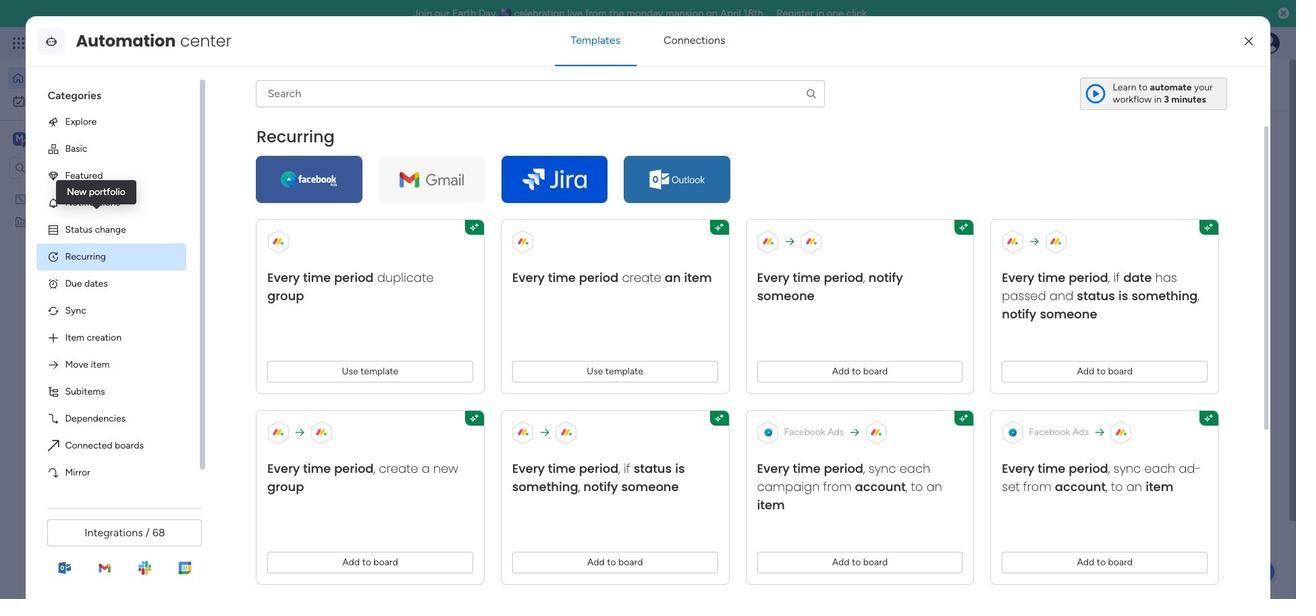 Task type: vqa. For each thing, say whether or not it's contained in the screenshot.
the topmost Workspace Icon
yes



Task type: locate. For each thing, give the bounding box(es) containing it.
option
[[8, 68, 164, 89], [8, 91, 164, 112], [0, 187, 172, 189]]

Search for a column type search field
[[256, 80, 825, 107]]

2 vertical spatial option
[[0, 187, 172, 189]]

list box
[[37, 78, 208, 514], [0, 185, 172, 416]]

search image
[[805, 88, 818, 100]]

jacob simon image
[[1259, 32, 1281, 54]]

component image
[[266, 295, 278, 307]]

heading
[[37, 78, 187, 109]]

quick search results list box
[[249, 153, 1001, 332]]

1 vertical spatial option
[[8, 91, 164, 112]]

help center element
[[1033, 414, 1236, 468]]

None search field
[[256, 80, 825, 107]]

Search in workspace field
[[28, 160, 113, 176]]

v2 bolt switch image
[[1150, 77, 1158, 92]]

select product image
[[12, 36, 26, 50]]



Task type: describe. For each thing, give the bounding box(es) containing it.
workspace image
[[272, 574, 304, 600]]

workspace selection element
[[13, 131, 113, 149]]

add to favorites image
[[406, 274, 420, 287]]

public board image
[[266, 274, 281, 288]]

workspace image
[[13, 132, 26, 147]]

close recently visited image
[[249, 137, 265, 153]]

1 element
[[385, 349, 402, 365]]

remove from favorites image
[[592, 274, 606, 287]]

getting started element
[[1033, 350, 1236, 404]]

templates image image
[[1046, 129, 1224, 222]]

close my workspaces image
[[249, 534, 265, 550]]

close update feed (inbox) image
[[249, 349, 265, 365]]

see plans image
[[224, 36, 236, 51]]

roy mann image
[[281, 395, 308, 422]]

0 vertical spatial option
[[8, 68, 164, 89]]



